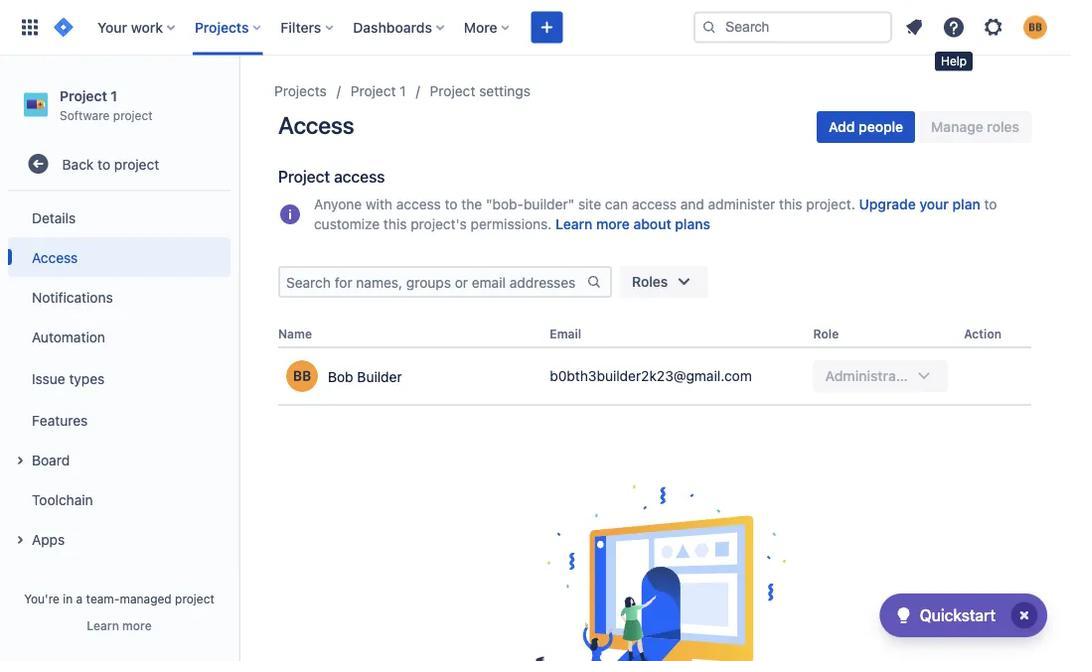 Task type: describe. For each thing, give the bounding box(es) containing it.
in
[[63, 592, 73, 606]]

help
[[941, 54, 967, 68]]

board button
[[8, 440, 231, 480]]

learn more
[[87, 619, 152, 633]]

back
[[62, 156, 94, 172]]

project 1 link
[[351, 79, 406, 103]]

more button
[[458, 11, 517, 43]]

more for learn more
[[122, 619, 152, 633]]

more for learn more about plans
[[596, 216, 630, 233]]

your work
[[97, 19, 163, 35]]

b0bth3builder2k23@gmail.com
[[550, 368, 752, 385]]

open roles dropdown image
[[672, 270, 696, 294]]

bob builder
[[328, 368, 402, 385]]

site
[[578, 196, 601, 213]]

1 for project 1 software project
[[111, 87, 117, 104]]

apps
[[32, 531, 65, 548]]

toolchain
[[32, 492, 93, 508]]

a
[[76, 592, 83, 606]]

features link
[[8, 401, 231, 440]]

"bob-
[[486, 196, 524, 213]]

bob
[[328, 368, 353, 385]]

Search for names, groups or email addresses text field
[[280, 268, 586, 296]]

role
[[813, 327, 839, 341]]

dashboards button
[[347, 11, 452, 43]]

action
[[964, 327, 1002, 341]]

this inside to customize this project's permissions.
[[383, 216, 407, 233]]

project 1 software project
[[60, 87, 153, 122]]

notifications link
[[8, 277, 231, 317]]

email
[[550, 327, 581, 341]]

people
[[859, 119, 903, 135]]

details
[[32, 209, 76, 226]]

board
[[32, 452, 70, 468]]

builder"
[[524, 196, 574, 213]]

issue
[[32, 370, 65, 387]]

project 1
[[351, 83, 406, 99]]

settings
[[479, 83, 531, 99]]

dashboards
[[353, 19, 432, 35]]

your work button
[[91, 11, 183, 43]]

notifications image
[[902, 15, 926, 39]]

primary element
[[12, 0, 694, 55]]

projects link
[[274, 79, 327, 103]]

administer
[[708, 196, 775, 213]]

roles
[[632, 274, 668, 290]]

name
[[278, 327, 312, 341]]

automation
[[32, 329, 105, 345]]

add people
[[829, 119, 903, 135]]

jira software image
[[52, 15, 76, 39]]

notifications
[[32, 289, 113, 305]]

add people button
[[817, 111, 915, 143]]

projects for projects dropdown button
[[195, 19, 249, 35]]

about
[[633, 216, 671, 233]]

roles button
[[620, 266, 708, 298]]

anyone with access to the "bob-builder" site can access and administer this project. upgrade your plan
[[314, 196, 980, 213]]

back to project link
[[8, 144, 231, 184]]

create image
[[535, 15, 559, 39]]

add
[[829, 119, 855, 135]]

2 vertical spatial project
[[175, 592, 215, 606]]

anyone
[[314, 196, 362, 213]]

help image
[[942, 15, 966, 39]]

dismiss quickstart image
[[1009, 600, 1040, 632]]

1 vertical spatial project
[[114, 156, 159, 172]]

plan
[[952, 196, 980, 213]]

learn for learn more
[[87, 619, 119, 633]]

1 horizontal spatial access
[[278, 111, 354, 139]]

issue types link
[[8, 357, 231, 401]]

and
[[680, 196, 704, 213]]

2 horizontal spatial access
[[632, 196, 677, 213]]

upgrade your plan link
[[859, 195, 980, 215]]

0 horizontal spatial access
[[334, 167, 385, 186]]

filters button
[[275, 11, 341, 43]]

project for project 1 software project
[[60, 87, 107, 104]]

projects for projects link
[[274, 83, 327, 99]]



Task type: vqa. For each thing, say whether or not it's contained in the screenshot.
the leftmost to
yes



Task type: locate. For each thing, give the bounding box(es) containing it.
to inside to customize this project's permissions.
[[984, 196, 997, 213]]

project access
[[278, 167, 385, 186]]

1 vertical spatial more
[[122, 619, 152, 633]]

project inside project 1 software project
[[60, 87, 107, 104]]

2 horizontal spatial to
[[984, 196, 997, 213]]

can
[[605, 196, 628, 213]]

builder
[[357, 368, 402, 385]]

access link
[[8, 238, 231, 277]]

more
[[596, 216, 630, 233], [122, 619, 152, 633]]

project.
[[806, 196, 855, 213]]

1 vertical spatial this
[[383, 216, 407, 233]]

learn more about plans link
[[556, 215, 710, 234]]

features
[[32, 412, 88, 429]]

plans
[[675, 216, 710, 233]]

types
[[69, 370, 105, 387]]

1 horizontal spatial this
[[779, 196, 802, 213]]

projects up the sidebar navigation icon
[[195, 19, 249, 35]]

1 vertical spatial access
[[32, 249, 78, 266]]

learn more button
[[87, 618, 152, 634]]

0 vertical spatial access
[[278, 111, 354, 139]]

software
[[60, 108, 110, 122]]

1 up back to project
[[111, 87, 117, 104]]

details link
[[8, 198, 231, 238]]

1 vertical spatial projects
[[274, 83, 327, 99]]

banner
[[0, 0, 1071, 56]]

project inside 'project settings' link
[[430, 83, 475, 99]]

work
[[131, 19, 163, 35]]

learn
[[556, 216, 593, 233], [87, 619, 119, 633]]

1 horizontal spatial more
[[596, 216, 630, 233]]

learn down site
[[556, 216, 593, 233]]

project up "project access" icon
[[278, 167, 330, 186]]

more down can
[[596, 216, 630, 233]]

project
[[113, 108, 153, 122], [114, 156, 159, 172], [175, 592, 215, 606]]

group containing details
[[8, 192, 231, 566]]

1 horizontal spatial access
[[396, 196, 441, 213]]

project right software on the top
[[113, 108, 153, 122]]

1
[[400, 83, 406, 99], [111, 87, 117, 104]]

projects button
[[189, 11, 269, 43]]

team-
[[86, 592, 120, 606]]

0 horizontal spatial learn
[[87, 619, 119, 633]]

0 horizontal spatial projects
[[195, 19, 249, 35]]

your profile and settings image
[[1023, 15, 1047, 39]]

access up project's
[[396, 196, 441, 213]]

back to project
[[62, 156, 159, 172]]

access up about
[[632, 196, 677, 213]]

to right plan
[[984, 196, 997, 213]]

project for project access
[[278, 167, 330, 186]]

project settings link
[[430, 79, 531, 103]]

access down details
[[32, 249, 78, 266]]

to
[[98, 156, 110, 172], [445, 196, 458, 213], [984, 196, 997, 213]]

help tooltip
[[935, 52, 973, 71]]

0 horizontal spatial 1
[[111, 87, 117, 104]]

managed
[[120, 592, 172, 606]]

project access image
[[278, 203, 302, 227]]

project inside project 1 link
[[351, 83, 396, 99]]

0 horizontal spatial this
[[383, 216, 407, 233]]

project's
[[411, 216, 467, 233]]

you're
[[24, 592, 60, 606]]

0 vertical spatial more
[[596, 216, 630, 233]]

1 horizontal spatial projects
[[274, 83, 327, 99]]

0 horizontal spatial to
[[98, 156, 110, 172]]

customize
[[314, 216, 380, 233]]

issue types
[[32, 370, 105, 387]]

0 vertical spatial this
[[779, 196, 802, 213]]

the
[[461, 196, 482, 213]]

expand image
[[8, 529, 32, 553]]

learn down team-
[[87, 619, 119, 633]]

more down managed
[[122, 619, 152, 633]]

search image
[[702, 19, 717, 35]]

0 horizontal spatial more
[[122, 619, 152, 633]]

projects inside dropdown button
[[195, 19, 249, 35]]

more
[[464, 19, 497, 35]]

0 vertical spatial learn
[[556, 216, 593, 233]]

appswitcher icon image
[[18, 15, 42, 39]]

Search field
[[694, 11, 892, 43]]

1 down the dashboards dropdown button at the left of page
[[400, 83, 406, 99]]

learn more about plans
[[556, 216, 710, 233]]

project settings
[[430, 83, 531, 99]]

project for project 1
[[351, 83, 396, 99]]

project down primary element
[[351, 83, 396, 99]]

quickstart button
[[880, 594, 1047, 638]]

1 horizontal spatial to
[[445, 196, 458, 213]]

1 for project 1
[[400, 83, 406, 99]]

project up details link
[[114, 156, 159, 172]]

more inside button
[[122, 619, 152, 633]]

1 horizontal spatial learn
[[556, 216, 593, 233]]

to left the
[[445, 196, 458, 213]]

check image
[[892, 604, 916, 628]]

settings image
[[982, 15, 1006, 39]]

you're in a team-managed project
[[24, 592, 215, 606]]

this down with
[[383, 216, 407, 233]]

project
[[351, 83, 396, 99], [430, 83, 475, 99], [60, 87, 107, 104], [278, 167, 330, 186]]

1 inside project 1 software project
[[111, 87, 117, 104]]

people and their roles element
[[278, 322, 1031, 407]]

upgrade
[[859, 196, 916, 213]]

project inside project 1 software project
[[113, 108, 153, 122]]

1 vertical spatial learn
[[87, 619, 119, 633]]

to right 'back'
[[98, 156, 110, 172]]

access
[[278, 111, 354, 139], [32, 249, 78, 266]]

0 horizontal spatial access
[[32, 249, 78, 266]]

1 horizontal spatial 1
[[400, 83, 406, 99]]

this left project.
[[779, 196, 802, 213]]

expand image
[[8, 449, 32, 473]]

banner containing your work
[[0, 0, 1071, 56]]

projects right the sidebar navigation icon
[[274, 83, 327, 99]]

learn inside button
[[87, 619, 119, 633]]

with
[[366, 196, 392, 213]]

toolchain link
[[8, 480, 231, 520]]

jira software image
[[52, 15, 76, 39]]

learn for learn more about plans
[[556, 216, 593, 233]]

project up software on the top
[[60, 87, 107, 104]]

access up with
[[334, 167, 385, 186]]

project right managed
[[175, 592, 215, 606]]

your
[[97, 19, 127, 35]]

access
[[334, 167, 385, 186], [396, 196, 441, 213], [632, 196, 677, 213]]

project left settings
[[430, 83, 475, 99]]

group
[[8, 192, 231, 566]]

0 vertical spatial projects
[[195, 19, 249, 35]]

project for project settings
[[430, 83, 475, 99]]

this
[[779, 196, 802, 213], [383, 216, 407, 233]]

projects
[[195, 19, 249, 35], [274, 83, 327, 99]]

quickstart
[[920, 607, 996, 625]]

sidebar navigation image
[[217, 79, 260, 119]]

to customize this project's permissions.
[[314, 196, 997, 233]]

your
[[920, 196, 949, 213]]

permissions.
[[471, 216, 552, 233]]

apps button
[[8, 520, 231, 560]]

automation link
[[8, 317, 231, 357]]

access down projects link
[[278, 111, 354, 139]]

0 vertical spatial project
[[113, 108, 153, 122]]

filters
[[281, 19, 321, 35]]



